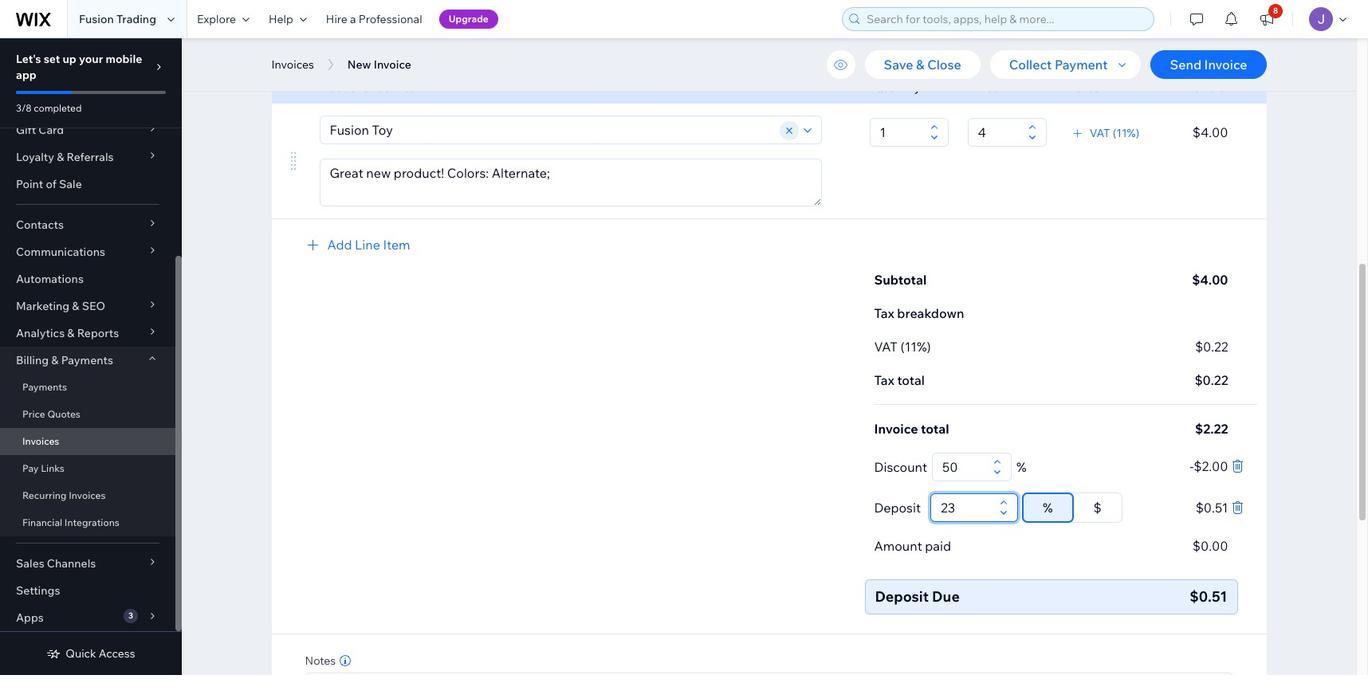 Task type: locate. For each thing, give the bounding box(es) containing it.
point
[[16, 177, 43, 191]]

% left $
[[1043, 500, 1053, 516]]

0 horizontal spatial vat
[[875, 339, 898, 355]]

pay
[[22, 463, 39, 475]]

sales channels button
[[0, 550, 175, 577]]

service
[[376, 81, 416, 95]]

line inside button
[[355, 237, 380, 253]]

2 horizontal spatial invoices
[[272, 57, 314, 72]]

$4.00
[[1193, 124, 1229, 140], [1193, 272, 1229, 288]]

invoice up "total"
[[1205, 57, 1248, 73]]

& left reports
[[67, 326, 75, 341]]

quick
[[66, 647, 96, 661]]

Add an item field
[[325, 116, 777, 144]]

professional
[[359, 12, 422, 26]]

send invoice
[[1170, 57, 1248, 73]]

quantity
[[875, 81, 921, 95]]

0 vertical spatial line
[[1178, 81, 1200, 95]]

invoices for invoices button
[[272, 57, 314, 72]]

invoices for invoices link
[[22, 435, 59, 447]]

0 vertical spatial deposit
[[875, 500, 921, 516]]

1 vertical spatial line
[[355, 237, 380, 253]]

invoice
[[1205, 57, 1248, 73], [374, 57, 411, 72], [875, 421, 918, 437]]

Write a description text field
[[320, 160, 821, 206]]

invoices down pay links link
[[69, 490, 106, 502]]

invoices up the pay links
[[22, 435, 59, 447]]

& for analytics
[[67, 326, 75, 341]]

& right save
[[916, 57, 925, 73]]

access
[[99, 647, 135, 661]]

total
[[1203, 81, 1229, 95]]

settings link
[[0, 577, 175, 605]]

contacts button
[[0, 211, 175, 238]]

hire a professional link
[[317, 0, 432, 38]]

-$2.00
[[1190, 458, 1229, 474]]

% button
[[1023, 494, 1073, 522]]

invoices down help button
[[272, 57, 314, 72]]

financial
[[22, 517, 62, 529]]

quotes
[[47, 408, 80, 420]]

&
[[916, 57, 925, 73], [57, 150, 64, 164], [72, 299, 79, 313], [67, 326, 75, 341], [51, 353, 59, 368]]

tax total
[[875, 372, 925, 388]]

Search for tools, apps, help & more... field
[[862, 8, 1149, 30]]

of
[[46, 177, 57, 191]]

1 tax from the top
[[875, 305, 895, 321]]

1 horizontal spatial price
[[973, 81, 999, 95]]

invoice up "service"
[[374, 57, 411, 72]]

tax down the subtotal
[[875, 305, 895, 321]]

0 horizontal spatial (11%)
[[901, 339, 931, 355]]

$
[[1094, 500, 1102, 516]]

referrals
[[67, 150, 114, 164]]

1 vertical spatial invoices
[[22, 435, 59, 447]]

price inside 'link'
[[22, 408, 45, 420]]

total up invoice total on the right bottom of page
[[898, 372, 925, 388]]

line down send
[[1178, 81, 1200, 95]]

line
[[1178, 81, 1200, 95], [355, 237, 380, 253]]

save & close button
[[865, 50, 981, 79]]

2 horizontal spatial invoice
[[1205, 57, 1248, 73]]

1 vertical spatial %
[[1043, 500, 1053, 516]]

tax up invoice total on the right bottom of page
[[875, 372, 895, 388]]

1 vertical spatial (11%)
[[901, 339, 931, 355]]

1 vertical spatial tax
[[875, 372, 895, 388]]

product or service
[[318, 81, 416, 95]]

2 tax from the top
[[875, 372, 895, 388]]

payments inside popup button
[[61, 353, 113, 368]]

1 horizontal spatial (11%)
[[1113, 126, 1140, 140]]

apps
[[16, 611, 44, 625]]

0 horizontal spatial line
[[355, 237, 380, 253]]

vat (11%) up tax total
[[875, 339, 931, 355]]

add line item button
[[303, 235, 410, 254]]

price for price quotes
[[22, 408, 45, 420]]

let's
[[16, 52, 41, 66]]

& right 'loyalty'
[[57, 150, 64, 164]]

0 vertical spatial (11%)
[[1113, 126, 1140, 140]]

0 horizontal spatial vat (11%)
[[875, 339, 931, 355]]

sales channels
[[16, 557, 96, 571]]

sales
[[16, 557, 44, 571]]

add line item
[[327, 237, 410, 253]]

invoice inside new invoice button
[[374, 57, 411, 72]]

1 $0.22 from the top
[[1195, 339, 1229, 355]]

0 vertical spatial tax
[[875, 305, 895, 321]]

$0.51
[[1196, 500, 1229, 516], [1190, 588, 1228, 606]]

seo
[[82, 299, 105, 313]]

0 vertical spatial price
[[973, 81, 999, 95]]

& inside button
[[916, 57, 925, 73]]

1 vertical spatial price
[[22, 408, 45, 420]]

amount
[[875, 538, 923, 554]]

0 vertical spatial invoices
[[272, 57, 314, 72]]

upgrade button
[[439, 10, 498, 29]]

payments down the analytics & reports popup button
[[61, 353, 113, 368]]

(11%)
[[1113, 126, 1140, 140], [901, 339, 931, 355]]

2 vertical spatial invoices
[[69, 490, 106, 502]]

new invoice button
[[340, 53, 419, 77]]

total up the discount on the bottom right of the page
[[921, 421, 950, 437]]

loyalty & referrals
[[16, 150, 114, 164]]

notes
[[305, 654, 336, 668]]

invoice up the discount on the bottom right of the page
[[875, 421, 918, 437]]

quick access button
[[47, 647, 135, 661]]

discount
[[875, 459, 928, 475]]

0 vertical spatial $0.22
[[1195, 339, 1229, 355]]

invoice for new invoice
[[374, 57, 411, 72]]

0 vertical spatial total
[[898, 372, 925, 388]]

analytics
[[16, 326, 65, 341]]

price
[[973, 81, 999, 95], [22, 408, 45, 420]]

collect
[[1009, 57, 1052, 73]]

0 vertical spatial payments
[[61, 353, 113, 368]]

recurring invoices link
[[0, 483, 175, 510]]

1 vertical spatial vat (11%)
[[875, 339, 931, 355]]

vat down taxes
[[1090, 126, 1111, 140]]

hire a professional
[[326, 12, 422, 26]]

& right billing
[[51, 353, 59, 368]]

gift card
[[16, 123, 64, 137]]

2 $0.22 from the top
[[1195, 372, 1229, 388]]

vat (11%) down taxes
[[1090, 126, 1140, 140]]

1 horizontal spatial invoices
[[69, 490, 106, 502]]

vat
[[1090, 126, 1111, 140], [875, 339, 898, 355]]

invoice inside 'send invoice' button
[[1205, 57, 1248, 73]]

gift
[[16, 123, 36, 137]]

None text field
[[875, 119, 926, 146], [938, 454, 989, 481], [936, 494, 995, 522], [875, 119, 926, 146], [938, 454, 989, 481], [936, 494, 995, 522]]

0 vertical spatial vat
[[1090, 126, 1111, 140]]

invoice total
[[875, 421, 950, 437]]

explore
[[197, 12, 236, 26]]

line total
[[1178, 81, 1229, 95]]

analytics & reports button
[[0, 320, 175, 347]]

deposit up amount
[[875, 500, 921, 516]]

$0.22
[[1195, 339, 1229, 355], [1195, 372, 1229, 388]]

1 horizontal spatial %
[[1043, 500, 1053, 516]]

deposit left "due"
[[875, 588, 929, 606]]

recurring
[[22, 490, 67, 502]]

vat up tax total
[[875, 339, 898, 355]]

app
[[16, 68, 37, 82]]

& left seo
[[72, 299, 79, 313]]

invoices inside button
[[272, 57, 314, 72]]

$0.51 up the $0.00
[[1196, 500, 1229, 516]]

price down save & close button
[[973, 81, 999, 95]]

%
[[1017, 459, 1027, 475], [1043, 500, 1053, 516]]

point of sale
[[16, 177, 82, 191]]

total for tax total
[[898, 372, 925, 388]]

price quotes
[[22, 408, 80, 420]]

invoices
[[272, 57, 314, 72], [22, 435, 59, 447], [69, 490, 106, 502]]

1 horizontal spatial vat (11%)
[[1090, 126, 1140, 140]]

1 vertical spatial vat
[[875, 339, 898, 355]]

0 horizontal spatial price
[[22, 408, 45, 420]]

& for loyalty
[[57, 150, 64, 164]]

3
[[128, 611, 133, 621]]

0 horizontal spatial invoices
[[22, 435, 59, 447]]

card
[[39, 123, 64, 137]]

$0.51 down the $0.00
[[1190, 588, 1228, 606]]

0 horizontal spatial invoice
[[374, 57, 411, 72]]

0 vertical spatial %
[[1017, 459, 1027, 475]]

0 vertical spatial $4.00
[[1193, 124, 1229, 140]]

1 horizontal spatial invoice
[[875, 421, 918, 437]]

deposit for deposit
[[875, 500, 921, 516]]

1 vertical spatial $0.22
[[1195, 372, 1229, 388]]

vat (11%)
[[1090, 126, 1140, 140], [875, 339, 931, 355]]

1 vertical spatial deposit
[[875, 588, 929, 606]]

1 vertical spatial $4.00
[[1193, 272, 1229, 288]]

& inside popup button
[[51, 353, 59, 368]]

line right add
[[355, 237, 380, 253]]

payments up price quotes
[[22, 381, 67, 393]]

send invoice button
[[1151, 50, 1267, 79]]

subtotal
[[875, 272, 927, 288]]

& inside dropdown button
[[57, 150, 64, 164]]

upgrade
[[449, 13, 489, 25]]

% up % button on the right bottom of the page
[[1017, 459, 1027, 475]]

payments link
[[0, 374, 175, 401]]

1 vertical spatial total
[[921, 421, 950, 437]]

price left quotes
[[22, 408, 45, 420]]

None text field
[[973, 119, 1024, 146]]



Task type: vqa. For each thing, say whether or not it's contained in the screenshot.


Task type: describe. For each thing, give the bounding box(es) containing it.
0 vertical spatial vat (11%)
[[1090, 126, 1140, 140]]

product
[[318, 81, 360, 95]]

item
[[383, 237, 410, 253]]

reports
[[77, 326, 119, 341]]

new
[[348, 57, 371, 72]]

automations link
[[0, 266, 175, 293]]

invoices link
[[0, 428, 175, 455]]

marketing & seo
[[16, 299, 105, 313]]

price quotes link
[[0, 401, 175, 428]]

Give this invoice a title, e.g., Clothing Purchases or Website Redesign. field
[[311, 24, 1060, 51]]

1 vertical spatial payments
[[22, 381, 67, 393]]

& for billing
[[51, 353, 59, 368]]

sidebar element
[[0, 0, 182, 676]]

0 horizontal spatial %
[[1017, 459, 1027, 475]]

collect payment button
[[990, 50, 1142, 79]]

3/8 completed
[[16, 102, 82, 114]]

billing & payments button
[[0, 347, 175, 374]]

total for invoice total
[[921, 421, 950, 437]]

& for marketing
[[72, 299, 79, 313]]

your
[[79, 52, 103, 66]]

new invoice
[[348, 57, 411, 72]]

help
[[269, 12, 293, 26]]

invoices button
[[264, 53, 322, 77]]

1 vertical spatial $0.51
[[1190, 588, 1228, 606]]

invoice for send invoice
[[1205, 57, 1248, 73]]

payment
[[1055, 57, 1108, 73]]

taxes
[[1071, 81, 1100, 95]]

loyalty & referrals button
[[0, 144, 175, 171]]

contacts
[[16, 218, 64, 232]]

tax for tax total
[[875, 372, 895, 388]]

paid
[[925, 538, 952, 554]]

0 vertical spatial $0.51
[[1196, 500, 1229, 516]]

send
[[1170, 57, 1202, 73]]

amount paid
[[875, 538, 952, 554]]

quick access
[[66, 647, 135, 661]]

let's set up your mobile app
[[16, 52, 142, 82]]

marketing & seo button
[[0, 293, 175, 320]]

$0.22 for tax total
[[1195, 372, 1229, 388]]

save & close
[[884, 57, 962, 73]]

completed
[[34, 102, 82, 114]]

2 $4.00 from the top
[[1193, 272, 1229, 288]]

communications button
[[0, 238, 175, 266]]

hire
[[326, 12, 348, 26]]

deposit due
[[875, 588, 960, 606]]

links
[[41, 463, 64, 475]]

& for save
[[916, 57, 925, 73]]

due
[[932, 588, 960, 606]]

1 horizontal spatial vat
[[1090, 126, 1111, 140]]

marketing
[[16, 299, 70, 313]]

a
[[350, 12, 356, 26]]

financial integrations
[[22, 517, 120, 529]]

deposit for deposit due
[[875, 588, 929, 606]]

communications
[[16, 245, 105, 259]]

1 horizontal spatial line
[[1178, 81, 1200, 95]]

$ button
[[1074, 494, 1122, 522]]

8
[[1274, 6, 1279, 16]]

settings
[[16, 584, 60, 598]]

collect payment
[[1009, 57, 1108, 73]]

8 button
[[1250, 0, 1285, 38]]

$2.22
[[1196, 421, 1229, 437]]

$2.00
[[1194, 458, 1229, 474]]

price for price
[[973, 81, 999, 95]]

3/8
[[16, 102, 32, 114]]

add
[[327, 237, 352, 253]]

gift card button
[[0, 116, 175, 144]]

tax for tax breakdown
[[875, 305, 895, 321]]

recurring invoices
[[22, 490, 106, 502]]

point of sale link
[[0, 171, 175, 198]]

tax breakdown
[[875, 305, 965, 321]]

pay links
[[22, 463, 64, 475]]

save
[[884, 57, 914, 73]]

billing & payments
[[16, 353, 113, 368]]

% inside button
[[1043, 500, 1053, 516]]

breakdown
[[898, 305, 965, 321]]

1 $4.00 from the top
[[1193, 124, 1229, 140]]

billing
[[16, 353, 49, 368]]

sale
[[59, 177, 82, 191]]

pay links link
[[0, 455, 175, 483]]

analytics & reports
[[16, 326, 119, 341]]

automations
[[16, 272, 84, 286]]

fusion
[[79, 12, 114, 26]]

up
[[63, 52, 76, 66]]

$0.22 for vat (11%)
[[1195, 339, 1229, 355]]

mobile
[[106, 52, 142, 66]]

close
[[928, 57, 962, 73]]

set
[[44, 52, 60, 66]]

help button
[[259, 0, 317, 38]]

-
[[1190, 458, 1194, 474]]



